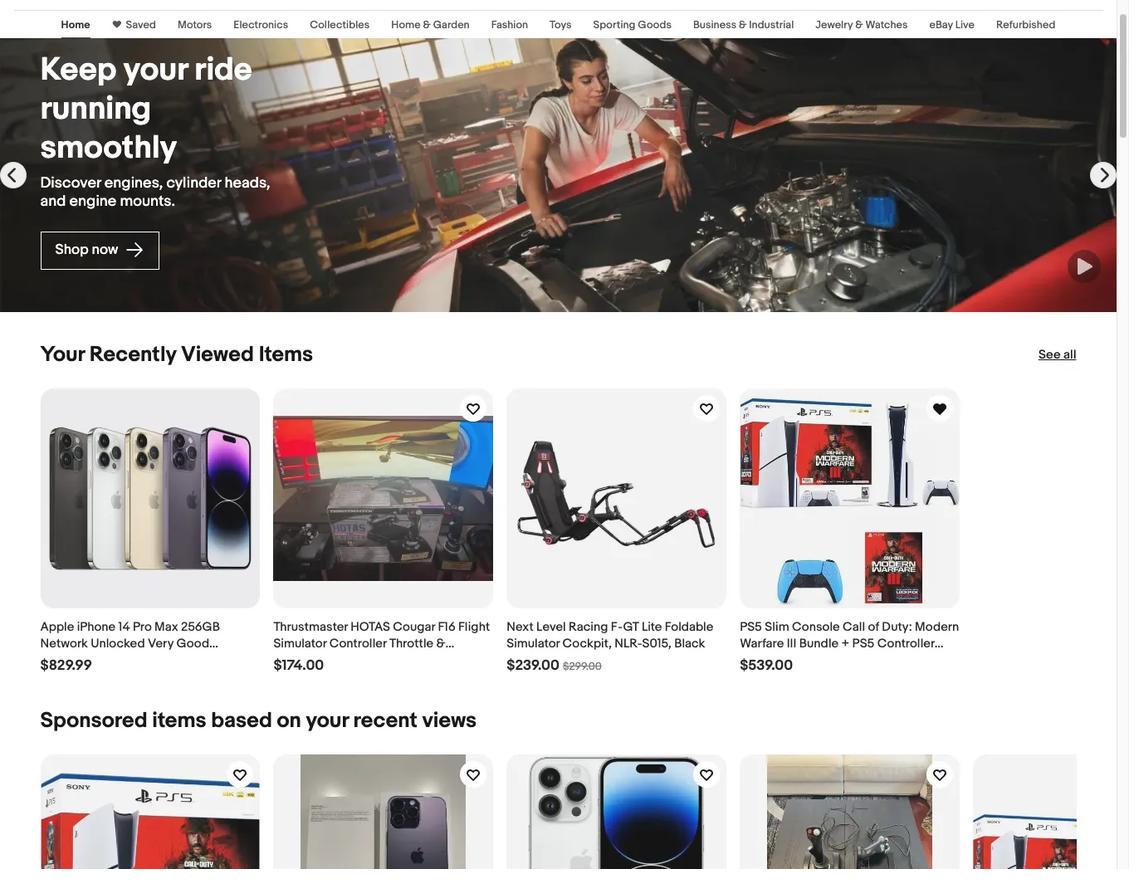 Task type: locate. For each thing, give the bounding box(es) containing it.
cougar
[[393, 619, 435, 635]]

flight
[[458, 619, 490, 635]]

toys link
[[550, 18, 572, 32]]

business & industrial
[[693, 18, 794, 32]]

1 home from the left
[[61, 18, 90, 32]]

1 vertical spatial your
[[306, 708, 349, 734]]

foldable
[[665, 619, 714, 635]]

simulator inside next level racing f-gt lite foldable simulator cockpit, nlr-s015, black $239.00 $299.00
[[507, 636, 560, 652]]

$539.00 text field
[[740, 658, 793, 675]]

home
[[61, 18, 90, 32], [391, 18, 421, 32]]

live
[[956, 18, 975, 32]]

electronics
[[234, 18, 288, 32]]

& right "business"
[[739, 18, 747, 32]]

& down f16
[[436, 636, 445, 652]]

your
[[124, 51, 188, 90], [306, 708, 349, 734]]

ebay
[[930, 18, 953, 32]]

sporting goods
[[593, 18, 672, 32]]

collectibles link
[[310, 18, 370, 32]]

256gb
[[181, 619, 220, 635]]

f16
[[438, 619, 456, 635]]

your recently viewed items link
[[40, 342, 313, 368]]

see all link
[[1039, 347, 1077, 364]]

shop
[[55, 242, 89, 258]]

motors
[[178, 18, 212, 32]]

refurbished
[[996, 18, 1056, 32]]

recent
[[353, 708, 418, 734]]

&
[[423, 18, 431, 32], [739, 18, 747, 32], [855, 18, 863, 32], [436, 636, 445, 652]]

2 home from the left
[[391, 18, 421, 32]]

& for jewelry
[[855, 18, 863, 32]]

your recently viewed items
[[40, 342, 313, 368]]

$829.99
[[40, 658, 92, 674]]

of
[[868, 619, 879, 635]]

modern
[[915, 619, 959, 635]]

& left garden
[[423, 18, 431, 32]]

& right jewelry
[[855, 18, 863, 32]]

home left garden
[[391, 18, 421, 32]]

motors link
[[178, 18, 212, 32]]

sporting
[[593, 18, 636, 32]]

2 controller from the left
[[878, 636, 935, 652]]

1 horizontal spatial ps5
[[853, 636, 875, 652]]

& for business
[[739, 18, 747, 32]]

0 horizontal spatial ps5
[[740, 619, 762, 635]]

max
[[155, 619, 178, 635]]

0 vertical spatial your
[[124, 51, 188, 90]]

0 horizontal spatial home
[[61, 18, 90, 32]]

blue
[[740, 653, 765, 668]]

fashion
[[491, 18, 528, 32]]

goods
[[638, 18, 672, 32]]

garden
[[433, 18, 470, 32]]

simulator down next
[[507, 636, 560, 652]]

controller down duty:
[[878, 636, 935, 652]]

business & industrial link
[[693, 18, 794, 32]]

1 horizontal spatial controller
[[878, 636, 935, 652]]

your right on on the bottom of page
[[306, 708, 349, 734]]

controller down hotas
[[329, 636, 387, 652]]

1 simulator from the left
[[274, 636, 327, 652]]

lite
[[642, 619, 662, 635]]

0 horizontal spatial your
[[124, 51, 188, 90]]

f-
[[611, 619, 623, 635]]

2 simulator from the left
[[507, 636, 560, 652]]

14
[[118, 619, 130, 635]]

controller inside thrustmaster hotas cougar f16 flight simulator controller throttle & joystick
[[329, 636, 387, 652]]

all
[[1064, 347, 1077, 363]]

iphone
[[77, 619, 116, 635]]

controller
[[329, 636, 387, 652], [878, 636, 935, 652]]

hotas
[[351, 619, 390, 635]]

simulator
[[274, 636, 327, 652], [507, 636, 560, 652]]

mounts.
[[120, 193, 175, 211]]

0 horizontal spatial controller
[[329, 636, 387, 652]]

1 controller from the left
[[329, 636, 387, 652]]

1 horizontal spatial simulator
[[507, 636, 560, 652]]

1 horizontal spatial home
[[391, 18, 421, 32]]

condition
[[40, 653, 97, 668]]

home up keep
[[61, 18, 90, 32]]

ps5 right +
[[853, 636, 875, 652]]

$539.00
[[740, 658, 793, 674]]

jewelry & watches
[[816, 18, 908, 32]]

$829.99 text field
[[40, 658, 92, 675]]

ride
[[195, 51, 252, 90]]

slim
[[765, 619, 789, 635]]

your down saved
[[124, 51, 188, 90]]

ps5 up "warfare"
[[740, 619, 762, 635]]

keep
[[40, 51, 116, 90]]

previous price $299.00 text field
[[563, 660, 602, 673]]

0 horizontal spatial simulator
[[274, 636, 327, 652]]

simulator up "joystick"
[[274, 636, 327, 652]]

+
[[842, 636, 850, 652]]

& for home
[[423, 18, 431, 32]]

ebay live
[[930, 18, 975, 32]]



Task type: describe. For each thing, give the bounding box(es) containing it.
items
[[152, 708, 206, 734]]

simulator inside thrustmaster hotas cougar f16 flight simulator controller throttle & joystick
[[274, 636, 327, 652]]

running
[[40, 90, 151, 129]]

fashion link
[[491, 18, 528, 32]]

based
[[211, 708, 272, 734]]

jewelry
[[816, 18, 853, 32]]

apple iphone 14 pro max 256gb network unlocked very good condition
[[40, 619, 220, 668]]

gt
[[623, 619, 639, 635]]

recently
[[89, 342, 176, 368]]

& inside thrustmaster hotas cougar f16 flight simulator controller throttle & joystick
[[436, 636, 445, 652]]

saved link
[[121, 18, 156, 32]]

home for home
[[61, 18, 90, 32]]

next level racing f-gt lite foldable simulator cockpit, nlr-s015, black $239.00 $299.00
[[507, 619, 714, 674]]

console
[[792, 619, 840, 635]]

discover
[[40, 175, 101, 193]]

level
[[537, 619, 566, 635]]

duty:
[[882, 619, 912, 635]]

views
[[422, 708, 477, 734]]

ebay live link
[[930, 18, 975, 32]]

sponsored items based on your recent views
[[40, 708, 477, 734]]

sporting goods link
[[593, 18, 672, 32]]

thrustmaster
[[274, 619, 348, 635]]

0 vertical spatial ps5
[[740, 619, 762, 635]]

home & garden
[[391, 18, 470, 32]]

racing
[[569, 619, 608, 635]]

and
[[40, 193, 66, 211]]

home for home & garden
[[391, 18, 421, 32]]

toys
[[550, 18, 572, 32]]

on
[[277, 708, 301, 734]]

very
[[148, 636, 174, 652]]

joystick
[[274, 653, 321, 668]]

cockpit,
[[563, 636, 612, 652]]

nlr-
[[615, 636, 642, 652]]

jewelry & watches link
[[816, 18, 908, 32]]

your inside keep your ride running smoothly discover engines, cylinder heads, and engine mounts.
[[124, 51, 188, 90]]

black
[[674, 636, 705, 652]]

watches
[[866, 18, 908, 32]]

collectibles
[[310, 18, 370, 32]]

next
[[507, 619, 534, 635]]

smoothly
[[40, 128, 177, 167]]

$239.00 text field
[[507, 658, 560, 675]]

shop now
[[55, 242, 121, 258]]

thrustmaster hotas cougar f16 flight simulator controller throttle & joystick
[[274, 619, 490, 668]]

keep your ride running smoothly main content
[[0, 0, 1129, 869]]

s015,
[[642, 636, 672, 652]]

business
[[693, 18, 737, 32]]

items
[[259, 342, 313, 368]]

call
[[843, 619, 865, 635]]

viewed
[[181, 342, 254, 368]]

electronics link
[[234, 18, 288, 32]]

heads,
[[225, 175, 270, 193]]

throttle
[[389, 636, 434, 652]]

good
[[176, 636, 209, 652]]

controller inside 'ps5 slim console call of duty: modern warfare iii bundle + ps5 controller blue'
[[878, 636, 935, 652]]

saved
[[126, 18, 156, 32]]

see
[[1039, 347, 1061, 363]]

engine
[[69, 193, 117, 211]]

network
[[40, 636, 88, 652]]

unlocked
[[91, 636, 145, 652]]

home & garden link
[[391, 18, 470, 32]]

your
[[40, 342, 85, 368]]

iii
[[787, 636, 797, 652]]

see all
[[1039, 347, 1077, 363]]

keep your ride running smoothly discover engines, cylinder heads, and engine mounts.
[[40, 51, 270, 211]]

sponsored
[[40, 708, 148, 734]]

pro
[[133, 619, 152, 635]]

engines,
[[104, 175, 163, 193]]

1 horizontal spatial your
[[306, 708, 349, 734]]

$239.00
[[507, 658, 560, 674]]

1 vertical spatial ps5
[[853, 636, 875, 652]]

warfare
[[740, 636, 784, 652]]

$299.00
[[563, 660, 602, 673]]

now
[[92, 242, 118, 258]]

$174.00 text field
[[274, 658, 324, 675]]

$174.00
[[274, 658, 324, 674]]

refurbished link
[[996, 18, 1056, 32]]

industrial
[[749, 18, 794, 32]]

ps5 slim console call of duty: modern warfare iii bundle + ps5 controller blue
[[740, 619, 959, 668]]

apple
[[40, 619, 74, 635]]



Task type: vqa. For each thing, say whether or not it's contained in the screenshot.
simulator to the right
yes



